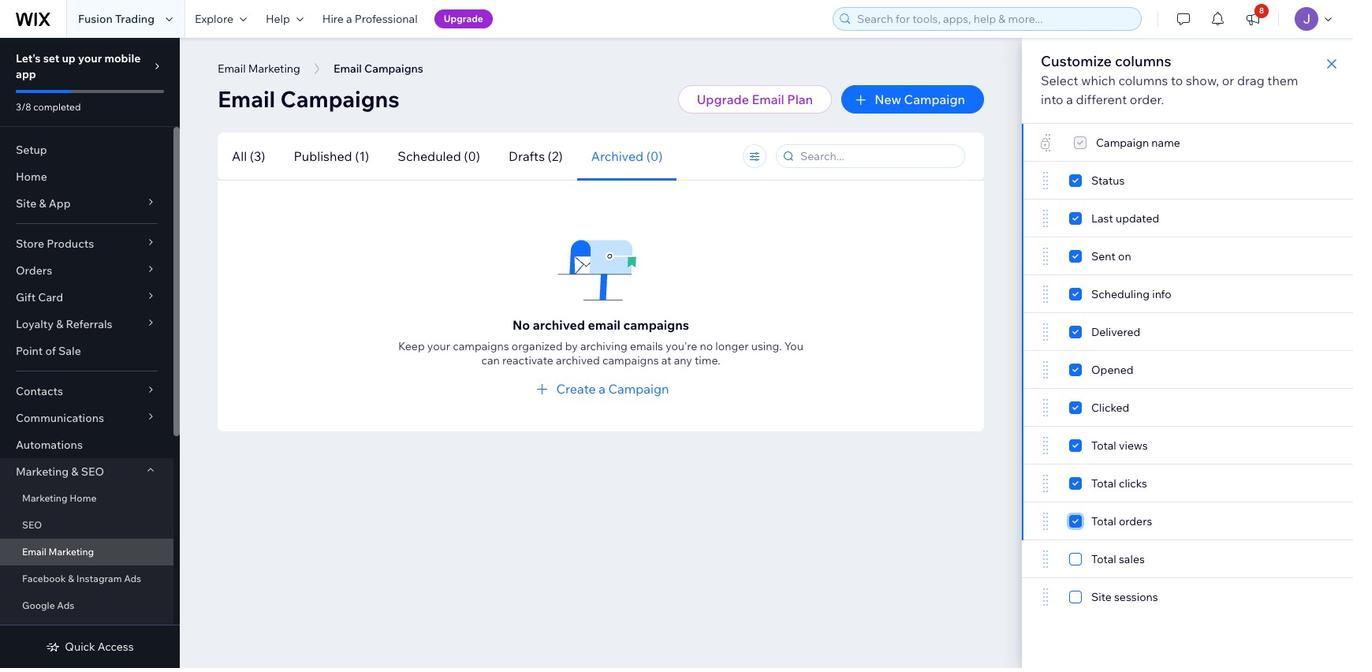 Task type: locate. For each thing, give the bounding box(es) containing it.
1 vertical spatial email marketing
[[22, 546, 94, 558]]

(0) right scheduled
[[464, 148, 480, 164]]

mobile
[[104, 51, 141, 65]]

google ads
[[22, 600, 74, 611]]

Total views checkbox
[[1070, 436, 1158, 455]]

0 vertical spatial upgrade
[[444, 13, 484, 24]]

1 vertical spatial your
[[428, 339, 451, 353]]

drag . image inside site sessions button
[[1041, 588, 1051, 607]]

0 horizontal spatial upgrade
[[444, 13, 484, 24]]

drag . image inside the total views button
[[1041, 436, 1051, 455]]

email down email marketing button on the left
[[218, 85, 276, 113]]

site left app
[[16, 196, 36, 211]]

1 horizontal spatial site
[[1092, 590, 1112, 604]]

show,
[[1187, 73, 1220, 88]]

drag . image left total sales option
[[1041, 550, 1051, 569]]

0 vertical spatial a
[[346, 12, 352, 26]]

upgrade left plan
[[697, 92, 749, 107]]

drag . image for clicked
[[1041, 398, 1051, 417]]

opened button
[[1022, 351, 1354, 389]]

trading
[[115, 12, 155, 26]]

create a campaign
[[557, 381, 669, 397]]

(0) right 'archived' at the left of the page
[[647, 148, 663, 164]]

email marketing button
[[210, 57, 308, 80]]

& right the loyalty
[[56, 317, 63, 331]]

create a campaign button
[[533, 379, 669, 398]]

home inside marketing home link
[[70, 492, 97, 504]]

email marketing link
[[0, 539, 174, 566]]

total left orders
[[1092, 514, 1117, 529]]

0 vertical spatial seo
[[81, 465, 104, 479]]

email inside email marketing link
[[22, 546, 46, 558]]

email down explore
[[218, 62, 246, 76]]

2 horizontal spatial a
[[1067, 92, 1074, 107]]

0 horizontal spatial a
[[346, 12, 352, 26]]

Delivered checkbox
[[1070, 323, 1151, 342]]

professional
[[355, 12, 418, 26]]

drag . image left site sessions option
[[1041, 588, 1051, 607]]

drag . image left total orders 'checkbox'
[[1041, 512, 1051, 531]]

home down marketing & seo dropdown button
[[70, 492, 97, 504]]

or
[[1223, 73, 1235, 88]]

drag . image for sent on
[[1041, 247, 1051, 266]]

campaigns up create a campaign at the left of the page
[[603, 353, 659, 368]]

0 horizontal spatial email marketing
[[22, 546, 94, 558]]

3/8 completed
[[16, 101, 81, 113]]

create
[[557, 381, 596, 397]]

email marketing for email marketing button on the left
[[218, 62, 301, 76]]

drag . image inside last updated 'button'
[[1041, 209, 1051, 228]]

site inside option
[[1092, 590, 1112, 604]]

3 drag . image from the top
[[1041, 285, 1051, 304]]

plan
[[788, 92, 814, 107]]

Sent on checkbox
[[1070, 247, 1132, 266]]

drag . image inside opened button
[[1041, 361, 1051, 379]]

0 horizontal spatial (0)
[[464, 148, 480, 164]]

you're
[[666, 339, 698, 353]]

email marketing up facebook
[[22, 546, 94, 558]]

1 horizontal spatial upgrade
[[697, 92, 749, 107]]

1 drag . image from the top
[[1041, 171, 1051, 190]]

1 horizontal spatial email marketing
[[218, 62, 301, 76]]

0 vertical spatial home
[[16, 170, 47, 184]]

info
[[1153, 287, 1172, 301]]

drag . image left the last
[[1041, 209, 1051, 228]]

clicked
[[1092, 401, 1130, 415]]

scheduled (0) button
[[384, 132, 495, 180]]

archived up the "by"
[[533, 317, 585, 333]]

4 total from the top
[[1092, 552, 1117, 566]]

email marketing inside email marketing button
[[218, 62, 301, 76]]

reactivate
[[503, 353, 554, 368]]

last updated
[[1092, 211, 1160, 226]]

1 total from the top
[[1092, 439, 1117, 453]]

let's
[[16, 51, 41, 65]]

total left clicks on the bottom right
[[1092, 477, 1117, 491]]

explore
[[195, 12, 234, 26]]

drag . image inside status button
[[1041, 171, 1051, 190]]

drag . image inside total sales button
[[1041, 550, 1051, 569]]

Clicked checkbox
[[1070, 398, 1140, 417]]

1 vertical spatial upgrade
[[697, 92, 749, 107]]

drag . image
[[1041, 171, 1051, 190], [1041, 247, 1051, 266], [1041, 285, 1051, 304], [1041, 323, 1051, 342], [1041, 361, 1051, 379], [1041, 436, 1051, 455], [1041, 474, 1051, 493], [1041, 512, 1051, 531]]

marketing up email campaigns
[[248, 62, 301, 76]]

1 horizontal spatial (0)
[[647, 148, 663, 164]]

archived (0) button
[[577, 132, 677, 180]]

your right up
[[78, 51, 102, 65]]

status button
[[1022, 162, 1354, 200]]

completed
[[33, 101, 81, 113]]

1 vertical spatial a
[[1067, 92, 1074, 107]]

ads
[[124, 573, 141, 585], [57, 600, 74, 611]]

2 drag . image from the top
[[1041, 398, 1051, 417]]

0 horizontal spatial campaign
[[609, 381, 669, 397]]

home link
[[0, 163, 174, 190]]

& down automations link
[[71, 465, 79, 479]]

communications button
[[0, 405, 174, 432]]

you
[[785, 339, 804, 353]]

1 drag . image from the top
[[1041, 209, 1051, 228]]

0 horizontal spatial seo
[[22, 519, 42, 531]]

all
[[232, 148, 247, 164]]

quick
[[65, 640, 95, 654]]

0 vertical spatial your
[[78, 51, 102, 65]]

0 horizontal spatial site
[[16, 196, 36, 211]]

drag . image left total clicks option
[[1041, 474, 1051, 493]]

drafts (2)
[[509, 148, 563, 164]]

1 horizontal spatial ads
[[124, 573, 141, 585]]

email marketing inside email marketing link
[[22, 546, 94, 558]]

& for loyalty
[[56, 317, 63, 331]]

drag . image left scheduling info checkbox
[[1041, 285, 1051, 304]]

Last updated checkbox
[[1070, 209, 1160, 228]]

8 drag . image from the top
[[1041, 512, 1051, 531]]

last
[[1092, 211, 1114, 226]]

scheduled
[[398, 148, 461, 164]]

drag . image left status option
[[1041, 171, 1051, 190]]

site & app button
[[0, 190, 174, 217]]

products
[[47, 237, 94, 251]]

customize columns select which columns to show, or drag them into a different order.
[[1041, 52, 1299, 107]]

all (3) button
[[218, 132, 280, 180]]

marketing down the automations
[[16, 465, 69, 479]]

1 vertical spatial site
[[1092, 590, 1112, 604]]

quick access
[[65, 640, 134, 654]]

set
[[43, 51, 59, 65]]

store
[[16, 237, 44, 251]]

drag . image for total orders
[[1041, 512, 1051, 531]]

0 horizontal spatial your
[[78, 51, 102, 65]]

columns
[[1116, 52, 1172, 70], [1119, 73, 1169, 88]]

point of sale link
[[0, 338, 174, 365]]

email campaigns
[[218, 85, 400, 113]]

5 drag . image from the top
[[1041, 361, 1051, 379]]

campaigns
[[624, 317, 690, 333], [453, 339, 509, 353], [603, 353, 659, 368]]

1 horizontal spatial campaign
[[905, 92, 966, 107]]

3 total from the top
[[1092, 514, 1117, 529]]

new
[[875, 92, 902, 107]]

0 horizontal spatial home
[[16, 170, 47, 184]]

total left the views
[[1092, 439, 1117, 453]]

sent on
[[1092, 249, 1132, 264]]

published (1)
[[294, 148, 369, 164]]

0 horizontal spatial ads
[[57, 600, 74, 611]]

a right the hire
[[346, 12, 352, 26]]

hire
[[323, 12, 344, 26]]

drag . image left delivered option
[[1041, 323, 1051, 342]]

1 (0) from the left
[[464, 148, 480, 164]]

drag . image inside total clicks button
[[1041, 474, 1051, 493]]

archived up create
[[556, 353, 600, 368]]

marketing
[[248, 62, 301, 76], [16, 465, 69, 479], [22, 492, 68, 504], [49, 546, 94, 558]]

0 vertical spatial email marketing
[[218, 62, 301, 76]]

home
[[16, 170, 47, 184], [70, 492, 97, 504]]

drag . image inside the sent on button
[[1041, 247, 1051, 266]]

drag . image inside scheduling info button
[[1041, 285, 1051, 304]]

Scheduling info checkbox
[[1070, 285, 1172, 304]]

sale
[[58, 344, 81, 358]]

gift
[[16, 290, 36, 305]]

marketing inside email marketing link
[[49, 546, 94, 558]]

drag . image left 'clicked' checkbox
[[1041, 398, 1051, 417]]

ads right google
[[57, 600, 74, 611]]

1 horizontal spatial your
[[428, 339, 451, 353]]

total inside total clicks option
[[1092, 477, 1117, 491]]

4 drag . image from the top
[[1041, 588, 1051, 607]]

campaign down at
[[609, 381, 669, 397]]

marketing up facebook & instagram ads
[[49, 546, 94, 558]]

email marketing for email marketing link
[[22, 546, 94, 558]]

upgrade right professional
[[444, 13, 484, 24]]

contacts button
[[0, 378, 174, 405]]

app
[[16, 67, 36, 81]]

site left sessions
[[1092, 590, 1112, 604]]

store products
[[16, 237, 94, 251]]

seo up marketing home link
[[81, 465, 104, 479]]

(0) inside button
[[464, 148, 480, 164]]

2 (0) from the left
[[647, 148, 663, 164]]

help button
[[256, 0, 313, 38]]

seo down marketing home on the left of the page
[[22, 519, 42, 531]]

2 total from the top
[[1092, 477, 1117, 491]]

1 vertical spatial columns
[[1119, 73, 1169, 88]]

total inside total views checkbox
[[1092, 439, 1117, 453]]

sent on button
[[1022, 237, 1354, 275]]

(0)
[[464, 148, 480, 164], [647, 148, 663, 164]]

& right facebook
[[68, 573, 74, 585]]

drag . image left opened option
[[1041, 361, 1051, 379]]

2 vertical spatial a
[[599, 381, 606, 397]]

& inside popup button
[[56, 317, 63, 331]]

drafts
[[509, 148, 545, 164]]

marketing down marketing & seo
[[22, 492, 68, 504]]

on
[[1119, 249, 1132, 264]]

a right create
[[599, 381, 606, 397]]

0 vertical spatial ads
[[124, 573, 141, 585]]

& left app
[[39, 196, 46, 211]]

& for facebook
[[68, 573, 74, 585]]

drag . image inside the delivered "button"
[[1041, 323, 1051, 342]]

total inside total sales option
[[1092, 552, 1117, 566]]

3 drag . image from the top
[[1041, 550, 1051, 569]]

&
[[39, 196, 46, 211], [56, 317, 63, 331], [71, 465, 79, 479], [68, 573, 74, 585]]

archived
[[591, 148, 644, 164]]

drag . image inside total orders button
[[1041, 512, 1051, 531]]

marketing inside email marketing button
[[248, 62, 301, 76]]

campaign right new
[[905, 92, 966, 107]]

total left sales
[[1092, 552, 1117, 566]]

Opened checkbox
[[1070, 361, 1144, 379]]

home down the setup
[[16, 170, 47, 184]]

6 drag . image from the top
[[1041, 436, 1051, 455]]

a inside 'customize columns select which columns to show, or drag them into a different order.'
[[1067, 92, 1074, 107]]

point
[[16, 344, 43, 358]]

marketing inside marketing home link
[[22, 492, 68, 504]]

scheduled (0)
[[398, 148, 480, 164]]

0 vertical spatial site
[[16, 196, 36, 211]]

quick access button
[[46, 640, 134, 654]]

email marketing down help
[[218, 62, 301, 76]]

drag . image
[[1041, 209, 1051, 228], [1041, 398, 1051, 417], [1041, 550, 1051, 569], [1041, 588, 1051, 607]]

your right keep
[[428, 339, 451, 353]]

email up facebook
[[22, 546, 46, 558]]

drag . image for site sessions
[[1041, 588, 1051, 607]]

Total sales checkbox
[[1070, 550, 1155, 569]]

tab list
[[218, 132, 721, 180]]

(3)
[[250, 148, 265, 164]]

upgrade for upgrade
[[444, 13, 484, 24]]

(0) inside button
[[647, 148, 663, 164]]

total inside total orders 'checkbox'
[[1092, 514, 1117, 529]]

0 vertical spatial campaign
[[905, 92, 966, 107]]

setup link
[[0, 136, 174, 163]]

site inside dropdown button
[[16, 196, 36, 211]]

7 drag . image from the top
[[1041, 474, 1051, 493]]

drag . image left total views checkbox on the bottom of page
[[1041, 436, 1051, 455]]

tab list containing all (3)
[[218, 132, 721, 180]]

total views button
[[1022, 427, 1354, 465]]

seo
[[81, 465, 104, 479], [22, 519, 42, 531]]

sales
[[1119, 552, 1145, 566]]

keep
[[398, 339, 425, 353]]

1 vertical spatial campaign
[[609, 381, 669, 397]]

email left plan
[[752, 92, 785, 107]]

emails
[[630, 339, 664, 353]]

drag . image inside clicked button
[[1041, 398, 1051, 417]]

1 horizontal spatial seo
[[81, 465, 104, 479]]

1 horizontal spatial home
[[70, 492, 97, 504]]

None checkbox
[[1075, 133, 1181, 152]]

drag . image left sent on checkbox on the top right of page
[[1041, 247, 1051, 266]]

a inside button
[[599, 381, 606, 397]]

8 button
[[1236, 0, 1271, 38]]

using.
[[752, 339, 782, 353]]

a right the into
[[1067, 92, 1074, 107]]

4 drag . image from the top
[[1041, 323, 1051, 342]]

1 vertical spatial home
[[70, 492, 97, 504]]

0 vertical spatial columns
[[1116, 52, 1172, 70]]

drag . image for scheduling info
[[1041, 285, 1051, 304]]

which
[[1082, 73, 1116, 88]]

1 horizontal spatial a
[[599, 381, 606, 397]]

site for site & app
[[16, 196, 36, 211]]

upgrade for upgrade email plan
[[697, 92, 749, 107]]

drag . image for status
[[1041, 171, 1051, 190]]

2 drag . image from the top
[[1041, 247, 1051, 266]]

ads right "instagram" on the bottom of page
[[124, 573, 141, 585]]

(1)
[[355, 148, 369, 164]]



Task type: vqa. For each thing, say whether or not it's contained in the screenshot.
Community
no



Task type: describe. For each thing, give the bounding box(es) containing it.
views
[[1119, 439, 1148, 453]]

& for site
[[39, 196, 46, 211]]

seo link
[[0, 512, 174, 539]]

delivered button
[[1022, 313, 1354, 351]]

gift card button
[[0, 284, 174, 311]]

facebook & instagram ads link
[[0, 566, 174, 593]]

published
[[294, 148, 352, 164]]

at
[[662, 353, 672, 368]]

email
[[588, 317, 621, 333]]

site for site sessions
[[1092, 590, 1112, 604]]

drag
[[1238, 73, 1265, 88]]

Total orders checkbox
[[1070, 512, 1162, 531]]

different
[[1077, 92, 1128, 107]]

point of sale
[[16, 344, 81, 358]]

a for professional
[[346, 12, 352, 26]]

campaigns up emails
[[624, 317, 690, 333]]

upgrade button
[[434, 9, 493, 28]]

fusion
[[78, 12, 113, 26]]

google ads link
[[0, 593, 174, 619]]

drag . image for delivered
[[1041, 323, 1051, 342]]

card
[[38, 290, 63, 305]]

total for total views
[[1092, 439, 1117, 453]]

setup
[[16, 143, 47, 157]]

Search... field
[[796, 145, 960, 167]]

email inside email marketing button
[[218, 62, 246, 76]]

contacts
[[16, 384, 63, 398]]

fusion trading
[[78, 12, 155, 26]]

all (3)
[[232, 148, 265, 164]]

them
[[1268, 73, 1299, 88]]

sidebar element
[[0, 38, 180, 668]]

hire a professional
[[323, 12, 418, 26]]

any
[[674, 353, 693, 368]]

facebook & instagram ads
[[22, 573, 141, 585]]

of
[[45, 344, 56, 358]]

total for total clicks
[[1092, 477, 1117, 491]]

archiving
[[581, 339, 628, 353]]

drag . image for opened
[[1041, 361, 1051, 379]]

up
[[62, 51, 76, 65]]

(0) for scheduled (0)
[[464, 148, 480, 164]]

drag . image for last updated
[[1041, 209, 1051, 228]]

loyalty & referrals button
[[0, 311, 174, 338]]

site & app
[[16, 196, 71, 211]]

campaigns
[[281, 85, 400, 113]]

site sessions
[[1092, 590, 1159, 604]]

site sessions button
[[1022, 578, 1354, 616]]

access
[[98, 640, 134, 654]]

new campaign
[[875, 92, 966, 107]]

1 vertical spatial seo
[[22, 519, 42, 531]]

by
[[565, 339, 578, 353]]

Status checkbox
[[1070, 171, 1125, 190]]

Total clicks checkbox
[[1070, 474, 1157, 493]]

updated
[[1116, 211, 1160, 226]]

to
[[1172, 73, 1184, 88]]

no
[[700, 339, 713, 353]]

(0) for archived (0)
[[647, 148, 663, 164]]

seo inside dropdown button
[[81, 465, 104, 479]]

longer
[[716, 339, 749, 353]]

your inside let's set up your mobile app
[[78, 51, 102, 65]]

communications
[[16, 411, 104, 425]]

sent
[[1092, 249, 1116, 264]]

can
[[482, 353, 500, 368]]

orders
[[16, 264, 52, 278]]

drag . image for total views
[[1041, 436, 1051, 455]]

scheduling
[[1092, 287, 1150, 301]]

(2)
[[548, 148, 563, 164]]

no archived email campaigns keep your campaigns organized by archiving emails you're no longer using. you can reactivate archived campaigns at any time.
[[398, 317, 804, 368]]

your inside the no archived email campaigns keep your campaigns organized by archiving emails you're no longer using. you can reactivate archived campaigns at any time.
[[428, 339, 451, 353]]

0 vertical spatial archived
[[533, 317, 585, 333]]

help
[[266, 12, 290, 26]]

Site sessions checkbox
[[1070, 588, 1168, 607]]

upgrade email plan
[[697, 92, 814, 107]]

marketing home link
[[0, 485, 174, 512]]

loyalty
[[16, 317, 54, 331]]

8
[[1260, 6, 1265, 16]]

scheduling info button
[[1022, 275, 1354, 313]]

email inside upgrade email plan button
[[752, 92, 785, 107]]

referrals
[[66, 317, 113, 331]]

total for total orders
[[1092, 514, 1117, 529]]

no
[[513, 317, 530, 333]]

scheduling info
[[1092, 287, 1172, 301]]

total clicks
[[1092, 477, 1148, 491]]

time.
[[695, 353, 721, 368]]

Search for tools, apps, help & more... field
[[853, 8, 1137, 30]]

total views
[[1092, 439, 1148, 453]]

automations link
[[0, 432, 174, 458]]

archived (0)
[[591, 148, 663, 164]]

1 vertical spatial ads
[[57, 600, 74, 611]]

new campaign button
[[842, 85, 985, 114]]

total for total sales
[[1092, 552, 1117, 566]]

let's set up your mobile app
[[16, 51, 141, 81]]

status
[[1092, 174, 1125, 188]]

opened
[[1092, 363, 1134, 377]]

home inside home link
[[16, 170, 47, 184]]

& for marketing
[[71, 465, 79, 479]]

drag . image for total clicks
[[1041, 474, 1051, 493]]

store products button
[[0, 230, 174, 257]]

last updated button
[[1022, 200, 1354, 237]]

automations
[[16, 438, 83, 452]]

orders button
[[0, 257, 174, 284]]

1 vertical spatial archived
[[556, 353, 600, 368]]

campaigns left organized
[[453, 339, 509, 353]]

a for campaign
[[599, 381, 606, 397]]

drag . image for total sales
[[1041, 550, 1051, 569]]

facebook
[[22, 573, 66, 585]]

loyalty & referrals
[[16, 317, 113, 331]]

marketing inside marketing & seo dropdown button
[[16, 465, 69, 479]]

drafts (2) button
[[495, 132, 577, 180]]

published (1) button
[[280, 132, 384, 180]]

clicks
[[1119, 477, 1148, 491]]



